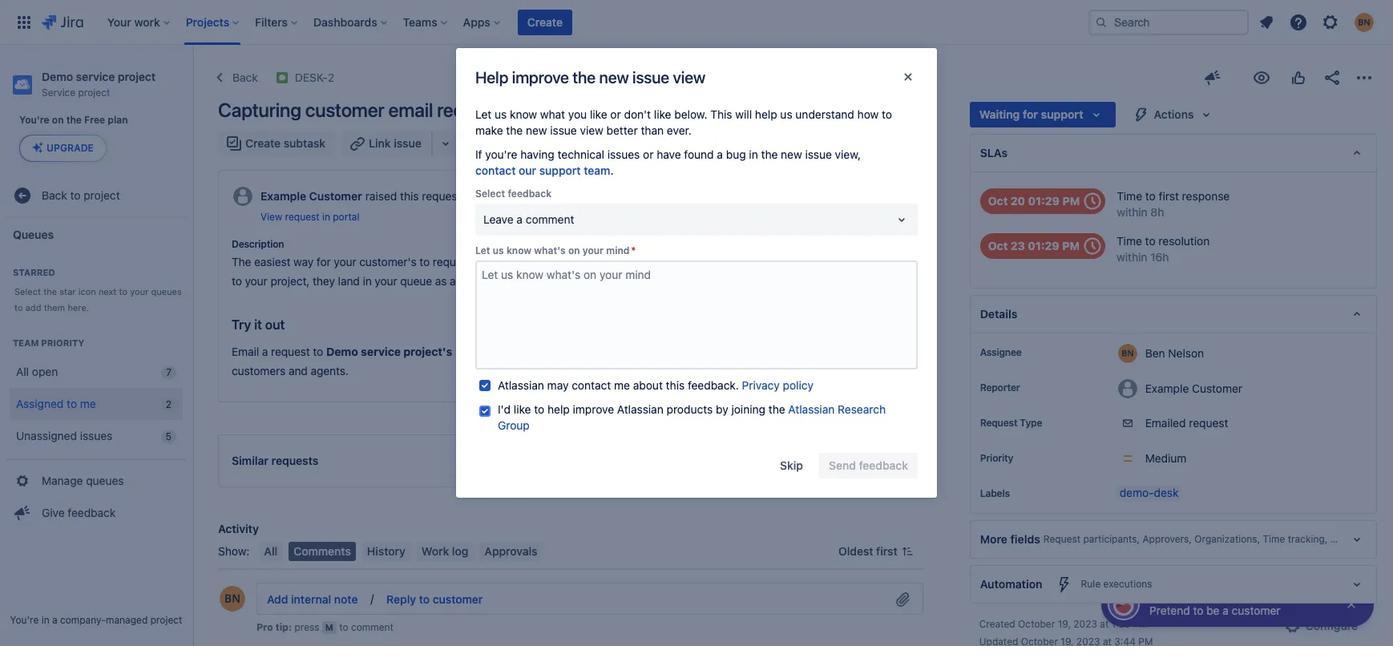 Task type: vqa. For each thing, say whether or not it's contained in the screenshot.
History button
yes



Task type: describe. For each thing, give the bounding box(es) containing it.
demo-
[[1120, 486, 1154, 499]]

1 vertical spatial at
[[1100, 618, 1109, 630]]

when
[[778, 255, 808, 269]]

project right "managed"
[[150, 614, 182, 626]]

add
[[25, 302, 41, 313]]

1 horizontal spatial demo
[[326, 345, 358, 358]]

fields
[[1010, 532, 1040, 546]]

0 vertical spatial email
[[482, 189, 512, 203]]

only
[[400, 606, 422, 620]]

close modal image
[[899, 67, 918, 87]]

try
[[232, 317, 251, 332]]

1 vertical spatial priority
[[980, 452, 1013, 464]]

request up and
[[271, 345, 310, 358]]

the up press
[[301, 606, 317, 620]]

atlassian research group
[[498, 402, 886, 432]]

than
[[641, 123, 664, 137]]

new inside let us know what you like or don't like below. this will help us understand how to make the new issue view better than ever.
[[526, 123, 547, 137]]

email left address
[[498, 345, 525, 358]]

*
[[631, 244, 636, 256]]

let for let us know what's on your mind *
[[475, 244, 490, 256]]

0 horizontal spatial it
[[254, 317, 262, 332]]

request right emailed
[[1189, 416, 1228, 430]]

work
[[422, 544, 449, 558]]

but wait, the conversation is only just getting started. for your customers, getting in touch is as easy as responding to the notification they receive in their email inbox.
[[253, 606, 878, 639]]

manage queues
[[42, 473, 124, 487]]

0 vertical spatial improve
[[512, 68, 569, 86]]

you're for you're on the free plan
[[19, 114, 49, 126]]

within inside time to first response within 8h
[[1117, 205, 1148, 219]]

your inside "but wait, the conversation is only just getting started. for your customers, getting in touch is as easy as responding to the notification they receive in their email inbox."
[[548, 606, 570, 620]]

all button
[[259, 542, 282, 561]]

priority inside team priority group
[[41, 337, 84, 348]]

the inside let us know what you like or don't like below. this will help us understand how to make the new issue view better than ever.
[[506, 123, 523, 137]]

type
[[1020, 417, 1042, 429]]

first inside button
[[876, 544, 897, 558]]

email inside "but wait, the conversation is only just getting started. for your customers, getting in touch is as easy as responding to the notification they receive in their email inbox."
[[417, 625, 444, 639]]

atlassian research group link
[[498, 402, 886, 432]]

1 horizontal spatial improve
[[573, 402, 614, 416]]

bug
[[726, 147, 746, 161]]

policy
[[783, 378, 814, 392]]

found
[[684, 147, 714, 161]]

manage queues button
[[6, 465, 186, 497]]

details element
[[970, 295, 1377, 333]]

1 horizontal spatial by
[[716, 402, 728, 416]]

be
[[1206, 604, 1220, 617]]

view request in portal link
[[260, 209, 359, 225]]

0 horizontal spatial is
[[389, 606, 397, 620]]

created
[[979, 618, 1015, 630]]

close image
[[1345, 598, 1358, 611]]

a inside "demo basics pretend to be a customer"
[[1223, 604, 1229, 617]]

issues inside team priority group
[[80, 428, 113, 442]]

create for create subtask
[[245, 136, 281, 150]]

0 horizontal spatial requests
[[271, 454, 319, 467]]

service inside the easiest way for your customer's to request help is by sending an email request to your service project. when emails get sent to your project, they land in your queue as a request (just like this one).
[[696, 255, 733, 269]]

new inside "if you're having technical issues or have found a bug in the new issue view, contact our support team ."
[[781, 147, 802, 161]]

clockicon image for oct 23 01:29 pm
[[1080, 233, 1105, 259]]

1 getting from the left
[[446, 606, 482, 620]]

customers,
[[573, 606, 630, 620]]

select the star icon next to your queues to add them here.
[[14, 286, 182, 313]]

oct 23 01:29 pm
[[988, 239, 1080, 253]]

plan
[[108, 114, 128, 126]]

request left (just
[[459, 274, 498, 288]]

pm right 23 at right
[[1062, 239, 1080, 253]]

issues inside "if you're having technical issues or have found a bug in the new issue view, contact our support team ."
[[607, 147, 640, 161]]

1 vertical spatial on
[[568, 244, 580, 256]]

0 vertical spatial view
[[673, 68, 705, 86]]

assigned
[[16, 396, 64, 410]]

participants,
[[1083, 533, 1140, 545]]

raised
[[365, 189, 397, 203]]

email up link issue
[[388, 99, 433, 121]]

may
[[547, 378, 569, 392]]

queues inside select the star icon next to your queues to add them here.
[[151, 286, 182, 297]]

hide details button
[[827, 184, 910, 209]]

internal
[[291, 593, 331, 606]]

1 horizontal spatial atlassian
[[617, 402, 663, 416]]

history
[[367, 544, 406, 558]]

description
[[232, 238, 284, 250]]

open
[[32, 364, 58, 378]]

notification
[[253, 625, 311, 639]]

issue inside let us know what you like or don't like below. this will help us understand how to make the new issue view better than ever.
[[550, 123, 577, 137]]

for inside ) to see how it looks for your customers and agents.
[[830, 345, 844, 358]]

time to resolution within 16h
[[1117, 234, 1210, 264]]

select for select feedback
[[475, 188, 505, 200]]

for
[[528, 606, 545, 620]]

like inside the easiest way for your customer's to request help is by sending an email request to your service project. when emails get sent to your project, they land in your queue as a request (just like this one).
[[527, 274, 544, 288]]

back to project
[[42, 188, 120, 202]]

0 vertical spatial at
[[456, 584, 466, 597]]

create for create
[[527, 15, 563, 28]]

approvals
[[484, 544, 537, 558]]

atlassian may contact me about this feedback. privacy policy
[[498, 378, 814, 392]]

configure link
[[1273, 613, 1367, 639]]

pm up started. at left bottom
[[494, 584, 511, 597]]

0 vertical spatial 19,
[[408, 584, 423, 597]]

/
[[367, 592, 377, 605]]

here.
[[68, 302, 89, 313]]

how inside ) to see how it looks for your customers and agents.
[[767, 345, 788, 358]]

oct for oct 20 01:29 pm
[[988, 194, 1008, 208]]

manage
[[42, 473, 83, 487]]

is inside the easiest way for your customer's to request help is by sending an email request to your service project. when emails get sent to your project, they land in your queue as a request (just like this one).
[[500, 255, 508, 269]]

starred
[[13, 267, 55, 277]]

like right you
[[590, 107, 607, 121]]

us for let us know what's on your mind *
[[493, 244, 504, 256]]

1 horizontal spatial 19,
[[1058, 618, 1071, 630]]

m
[[325, 622, 333, 632]]

they inside the easiest way for your customer's to request help is by sending an email request to your service project. when emails get sent to your project, they land in your queue as a request (just like this one).
[[313, 274, 335, 288]]

responding
[[784, 606, 842, 620]]

request left the via
[[422, 189, 461, 203]]

0 horizontal spatial customer
[[305, 99, 384, 121]]

and
[[289, 364, 308, 377]]

queues inside button
[[86, 473, 124, 487]]

address
[[528, 345, 569, 358]]

oldest first
[[838, 544, 897, 558]]

in left touch
[[673, 606, 682, 620]]

1 horizontal spatial service
[[361, 345, 401, 358]]

feedback.
[[688, 378, 739, 392]]

0 horizontal spatial october
[[362, 584, 405, 597]]

view request in portal
[[260, 211, 359, 223]]

request right an
[[615, 255, 654, 269]]

as inside the easiest way for your customer's to request help is by sending an email request to your service project. when emails get sent to your project, they land in your queue as a request (just like this one).
[[435, 274, 447, 288]]

back for back to project
[[42, 188, 67, 202]]

see
[[745, 345, 764, 358]]

0 vertical spatial requests
[[437, 99, 510, 121]]

your inside ) to see how it looks for your customers and agents.
[[847, 345, 870, 358]]

you're on the free plan
[[19, 114, 128, 126]]

atlassian for contact
[[498, 378, 544, 392]]

your right *
[[671, 255, 693, 269]]

you're for you're in a company-managed project
[[10, 614, 39, 626]]

a left company-
[[52, 614, 57, 626]]

newest first image
[[901, 545, 914, 558]]

desk-2
[[295, 71, 334, 84]]

in left portal
[[322, 211, 330, 223]]

your inside select the star icon next to your queues to add them here.
[[130, 286, 149, 297]]

products
[[667, 402, 713, 416]]

a right leave
[[517, 212, 523, 226]]

pm down the executions
[[1133, 618, 1148, 630]]

the left add attachment icon
[[858, 606, 875, 620]]

unassigned issues
[[16, 428, 113, 442]]

a inside the easiest way for your customer's to request help is by sending an email request to your service project. when emails get sent to your project, they land in your queue as a request (just like this one).
[[450, 274, 456, 288]]

help
[[475, 68, 508, 86]]

us left understand
[[780, 107, 792, 121]]

medium
[[1145, 451, 1187, 465]]

reply to customer
[[386, 593, 483, 606]]

help inside let us know what you like or don't like below. this will help us understand how to make the new issue view better than ever.
[[755, 107, 777, 121]]

team priority group
[[6, 321, 186, 458]]

0 horizontal spatial email
[[232, 345, 259, 358]]

reporter
[[980, 382, 1020, 394]]

understand
[[795, 107, 854, 121]]

more
[[980, 532, 1008, 546]]

mind
[[606, 244, 630, 256]]

Let us know what's on your mind text field
[[475, 260, 918, 370]]

01:29 for 20
[[1028, 194, 1060, 208]]

project up plan
[[118, 70, 156, 83]]

1 horizontal spatial 2023
[[1074, 618, 1097, 630]]

work log
[[422, 544, 468, 558]]

menu bar containing all
[[256, 542, 545, 561]]

team
[[584, 164, 610, 177]]

0 vertical spatial this
[[400, 189, 419, 203]]

slas element
[[970, 134, 1377, 172]]

issue up don't
[[632, 68, 669, 86]]

like right i'd
[[514, 402, 531, 416]]

slas
[[980, 146, 1008, 160]]

your down the
[[245, 274, 268, 288]]

request right customer's
[[433, 255, 472, 269]]

in left company-
[[41, 614, 49, 626]]

within 8h button
[[1117, 204, 1164, 220]]

the inside "if you're having technical issues or have found a bug in the new issue view, contact our support team ."
[[761, 147, 778, 161]]

us for let us know what you like or don't like below. this will help us understand how to make the new issue view better than ever.
[[495, 107, 507, 121]]

2 horizontal spatial as
[[769, 606, 781, 620]]

or inside "if you're having technical issues or have found a bug in the new issue view, contact our support team ."
[[643, 147, 654, 161]]

project.
[[736, 255, 775, 269]]

back for back
[[232, 71, 258, 84]]

pro
[[256, 621, 273, 633]]

pm right the 20
[[1062, 194, 1080, 208]]

view inside let us know what you like or don't like below. this will help us understand how to make the new issue view better than ever.
[[580, 123, 603, 137]]

help inside the easiest way for your customer's to request help is by sending an email request to your service project. when emails get sent to your project, they land in your queue as a request (just like this one).
[[475, 255, 497, 269]]

create subtask
[[245, 136, 326, 150]]

demo for demo basics
[[1149, 590, 1177, 602]]

give feedback button
[[6, 497, 186, 529]]

0 horizontal spatial 1:29
[[469, 584, 491, 597]]

group containing manage queues
[[6, 458, 186, 534]]

just
[[425, 606, 443, 620]]

automation element
[[970, 565, 1377, 604]]

1 horizontal spatial help
[[547, 402, 570, 416]]

1 horizontal spatial contact
[[572, 378, 611, 392]]

.
[[610, 164, 614, 177]]

team priority
[[13, 337, 84, 348]]

clockicon image for oct 20 01:29 pm
[[1080, 188, 1106, 214]]

project up the free on the left of page
[[78, 87, 110, 99]]

view,
[[835, 147, 861, 161]]

2 horizontal spatial this
[[666, 378, 685, 392]]

0 vertical spatial 2023
[[426, 584, 453, 597]]

let us know what you like or don't like below. this will help us understand how to make the new issue view better than ever.
[[475, 107, 892, 137]]

feedback for select feedback
[[508, 188, 552, 200]]

0 vertical spatial request
[[980, 417, 1017, 429]]

create banner
[[0, 0, 1393, 45]]

for inside the easiest way for your customer's to request help is by sending an email request to your service project. when emails get sent to your project, they land in your queue as a request (just like this one).
[[317, 255, 331, 269]]

touch
[[685, 606, 714, 620]]

time for time to first response within 8h
[[1117, 189, 1142, 203]]

or inside let us know what you like or don't like below. this will help us understand how to make the new issue view better than ever.
[[610, 107, 621, 121]]

capturing
[[218, 99, 301, 121]]

work log button
[[417, 542, 473, 561]]

0 horizontal spatial on
[[52, 114, 64, 126]]



Task type: locate. For each thing, give the bounding box(es) containing it.
0 vertical spatial me
[[614, 378, 630, 392]]

next
[[98, 286, 117, 297]]

back to project link
[[6, 180, 186, 212]]

to inside "but wait, the conversation is only just getting started. for your customers, getting in touch is as easy as responding to the notification they receive in their email inbox."
[[845, 606, 855, 620]]

how right understand
[[857, 107, 879, 121]]

get
[[847, 255, 863, 269]]

1 vertical spatial 2023
[[1074, 618, 1097, 630]]

all open
[[16, 364, 58, 378]]

0 vertical spatial help
[[755, 107, 777, 121]]

or up better at the left top of the page
[[610, 107, 621, 121]]

oct
[[988, 194, 1008, 208], [988, 239, 1008, 253]]

more fields request participants, approvers, organizations, time tracking, approver grou
[[980, 532, 1393, 546]]

october 19, 2023 at 1:29 pm
[[362, 584, 511, 597]]

add attachment image
[[893, 590, 913, 609]]

first inside time to first response within 8h
[[1159, 189, 1179, 203]]

view
[[260, 211, 282, 223]]

1 horizontal spatial requests
[[437, 99, 510, 121]]

in right land
[[363, 274, 372, 288]]

0 horizontal spatial getting
[[446, 606, 482, 620]]

a inside "if you're having technical issues or have found a bug in the new issue view, contact our support team ."
[[717, 147, 723, 161]]

what's
[[534, 244, 566, 256]]

looks
[[800, 345, 827, 358]]

1 horizontal spatial on
[[568, 244, 580, 256]]

demo inside demo service project service project
[[42, 70, 73, 83]]

the inside select the star icon next to your queues to add them here.
[[43, 286, 57, 297]]

they inside "but wait, the conversation is only just getting started. for your customers, getting in touch is as easy as responding to the notification they receive in their email inbox."
[[314, 625, 336, 639]]

hide details
[[837, 189, 900, 203]]

1 horizontal spatial how
[[857, 107, 879, 121]]

1 horizontal spatial customer
[[433, 593, 483, 606]]

desk-
[[295, 71, 328, 84]]

issue down what
[[550, 123, 577, 137]]

new down what
[[526, 123, 547, 137]]

2 horizontal spatial service
[[696, 255, 733, 269]]

0 vertical spatial 1:29
[[469, 584, 491, 597]]

0 vertical spatial 2
[[328, 71, 334, 84]]

2 getting from the left
[[633, 606, 670, 620]]

time to first response within 8h
[[1117, 189, 1230, 219]]

a right be
[[1223, 604, 1229, 617]]

request down example
[[285, 211, 319, 223]]

0 horizontal spatial contact
[[475, 164, 516, 177]]

how right see
[[767, 345, 788, 358]]

1 horizontal spatial email
[[482, 189, 512, 203]]

history button
[[362, 542, 410, 561]]

queues right next
[[151, 286, 182, 297]]

to inside team priority group
[[67, 396, 77, 410]]

by inside the easiest way for your customer's to request help is by sending an email request to your service project. when emails get sent to your project, they land in your queue as a request (just like this one).
[[511, 255, 523, 269]]

agents.
[[311, 364, 349, 377]]

0 vertical spatial contact
[[475, 164, 516, 177]]

email
[[388, 99, 433, 121], [585, 255, 612, 269], [498, 345, 525, 358], [417, 625, 444, 639]]

getting up inbox.
[[446, 606, 482, 620]]

add
[[267, 593, 288, 606]]

the up you
[[573, 68, 596, 86]]

to inside "demo basics pretend to be a customer"
[[1193, 604, 1203, 617]]

0 horizontal spatial demo
[[42, 70, 73, 83]]

they left land
[[313, 274, 335, 288]]

the down the privacy policy 'link'
[[768, 402, 785, 416]]

time inside "time to resolution within 16h"
[[1117, 234, 1142, 248]]

show image
[[881, 448, 906, 474]]

desk
[[1154, 486, 1179, 499]]

contact our support team link
[[475, 163, 610, 179]]

priority up the labels
[[980, 452, 1013, 464]]

2 up 5
[[166, 398, 172, 410]]

to inside time to first response within 8h
[[1145, 189, 1156, 203]]

have
[[657, 147, 681, 161]]

pro tip: press m to comment
[[256, 621, 393, 633]]

1 vertical spatial first
[[876, 544, 897, 558]]

in left their
[[379, 625, 388, 639]]

customer up inbox.
[[433, 593, 483, 606]]

0 vertical spatial by
[[511, 255, 523, 269]]

as left easy
[[728, 606, 740, 620]]

2 01:29 from the top
[[1028, 239, 1059, 253]]

1 vertical spatial oct
[[988, 239, 1008, 253]]

improve up what
[[512, 68, 569, 86]]

1 vertical spatial support
[[455, 345, 495, 358]]

comment down conversation
[[351, 621, 393, 633]]

like up than
[[654, 107, 671, 121]]

1:29 down rule executions
[[1111, 618, 1131, 630]]

me left about
[[614, 378, 630, 392]]

service left project's
[[361, 345, 401, 358]]

0 vertical spatial back
[[232, 71, 258, 84]]

link issue button
[[342, 131, 433, 156]]

more fields element
[[970, 520, 1393, 559]]

let inside let us know what you like or don't like below. this will help us understand how to make the new issue view better than ever.
[[475, 107, 492, 121]]

all inside team priority group
[[16, 364, 29, 378]]

sent
[[866, 255, 889, 269]]

time for time to resolution within 16h
[[1117, 234, 1142, 248]]

select up 'add'
[[14, 286, 41, 297]]

your right for on the left bottom of the page
[[548, 606, 570, 620]]

this down sending
[[547, 274, 565, 288]]

basics
[[1179, 590, 1210, 602]]

19,
[[408, 584, 423, 597], [1058, 618, 1071, 630]]

you
[[568, 107, 587, 121]]

similar
[[232, 454, 269, 467]]

time inside time to first response within 8h
[[1117, 189, 1142, 203]]

oct left 23 at right
[[988, 239, 1008, 253]]

2 clockicon image from the top
[[1080, 233, 1105, 259]]

clockicon image
[[1080, 188, 1106, 214], [1080, 233, 1105, 259]]

as right queue
[[435, 274, 447, 288]]

first up 8h
[[1159, 189, 1179, 203]]

2 oct from the top
[[988, 239, 1008, 253]]

all inside button
[[264, 544, 278, 558]]

issues up .
[[607, 147, 640, 161]]

technical
[[558, 147, 604, 161]]

email a request to demo service project's support email address (
[[232, 345, 579, 358]]

0 horizontal spatial this
[[400, 189, 419, 203]]

via
[[464, 189, 479, 203]]

1 01:29 from the top
[[1028, 194, 1060, 208]]

0 horizontal spatial back
[[42, 188, 67, 202]]

the up them
[[43, 286, 57, 297]]

atlassian for group
[[788, 402, 835, 416]]

1 let from the top
[[475, 107, 492, 121]]

feedback down the our
[[508, 188, 552, 200]]

01:29 right the 20
[[1028, 194, 1060, 208]]

in right bug
[[749, 147, 758, 161]]

2 inside team priority group
[[166, 398, 172, 410]]

getting left touch
[[633, 606, 670, 620]]

starred group
[[6, 250, 186, 321]]

link
[[369, 136, 391, 150]]

in inside "if you're having technical issues or have found a bug in the new issue view, contact our support team ."
[[749, 147, 758, 161]]

2 let from the top
[[475, 244, 490, 256]]

0 horizontal spatial feedback
[[68, 505, 116, 519]]

1 horizontal spatial as
[[728, 606, 740, 620]]

1 vertical spatial view
[[580, 123, 603, 137]]

project
[[118, 70, 156, 83], [78, 87, 110, 99], [84, 188, 120, 202], [150, 614, 182, 626]]

time inside more fields request participants, approvers, organizations, time tracking, approver grou
[[1263, 533, 1285, 545]]

know for what
[[510, 107, 537, 121]]

customer
[[309, 189, 362, 203]]

1 vertical spatial how
[[767, 345, 788, 358]]

0 vertical spatial within
[[1117, 205, 1148, 219]]

1 within from the top
[[1117, 205, 1148, 219]]

jira image
[[42, 12, 83, 32], [42, 12, 83, 32]]

know left what's
[[506, 244, 531, 256]]

inbox.
[[447, 625, 478, 639]]

1 vertical spatial demo
[[326, 345, 358, 358]]

me inside team priority group
[[80, 396, 96, 410]]

1 vertical spatial create
[[245, 136, 281, 150]]

0 horizontal spatial for
[[317, 255, 331, 269]]

customer inside "demo basics pretend to be a customer"
[[1232, 604, 1280, 617]]

to
[[882, 107, 892, 121], [70, 188, 81, 202], [1145, 189, 1156, 203], [1145, 234, 1155, 248], [419, 255, 430, 269], [657, 255, 668, 269], [232, 274, 242, 288], [119, 286, 127, 297], [14, 302, 23, 313], [313, 345, 323, 358], [732, 345, 742, 358], [67, 396, 77, 410], [534, 402, 544, 416], [419, 593, 430, 606], [1193, 604, 1203, 617], [845, 606, 855, 620], [339, 621, 348, 633]]

1 vertical spatial time
[[1117, 234, 1142, 248]]

1 vertical spatial help
[[475, 255, 497, 269]]

new up don't
[[599, 68, 629, 86]]

october
[[362, 584, 405, 597], [1018, 618, 1055, 630]]

1 horizontal spatial select
[[475, 188, 505, 200]]

time
[[1117, 189, 1142, 203], [1117, 234, 1142, 248], [1263, 533, 1285, 545]]

in inside the easiest way for your customer's to request help is by sending an email request to your service project. when emails get sent to your project, they land in your queue as a request (just like this one).
[[363, 274, 372, 288]]

to inside let us know what you like or don't like below. this will help us understand how to make the new issue view better than ever.
[[882, 107, 892, 121]]

group
[[6, 458, 186, 534]]

0 horizontal spatial at
[[456, 584, 466, 597]]

1 horizontal spatial 1:29
[[1111, 618, 1131, 630]]

0 vertical spatial create
[[527, 15, 563, 28]]

0 vertical spatial priority
[[41, 337, 84, 348]]

us up make
[[495, 107, 507, 121]]

reply to customer button
[[377, 587, 492, 613]]

skip
[[780, 458, 803, 472]]

clockicon image left within 16h button
[[1080, 233, 1105, 259]]

within inside "time to resolution within 16h"
[[1117, 250, 1147, 264]]

to inside button
[[419, 593, 430, 606]]

help down may
[[547, 402, 570, 416]]

1 horizontal spatial back
[[232, 71, 258, 84]]

2 horizontal spatial customer
[[1232, 604, 1280, 617]]

how inside let us know what you like or don't like below. this will help us understand how to make the new issue view better than ever.
[[857, 107, 879, 121]]

request inside view request in portal link
[[285, 211, 319, 223]]

to inside "time to resolution within 16h"
[[1145, 234, 1155, 248]]

response
[[1182, 189, 1230, 203]]

time left tracking,
[[1263, 533, 1285, 545]]

similar requests
[[232, 454, 319, 467]]

your right looks
[[847, 345, 870, 358]]

contact inside "if you're having technical issues or have found a bug in the new issue view, contact our support team ."
[[475, 164, 516, 177]]

1 vertical spatial contact
[[572, 378, 611, 392]]

atlassian down 'policy'
[[788, 402, 835, 416]]

1 horizontal spatial create
[[527, 15, 563, 28]]

improve down (
[[573, 402, 614, 416]]

this right about
[[666, 378, 685, 392]]

issue inside link issue button
[[394, 136, 421, 150]]

conversation
[[320, 606, 386, 620]]

2 vertical spatial time
[[1263, 533, 1285, 545]]

it right the try
[[254, 317, 262, 332]]

for right looks
[[830, 345, 844, 358]]

queue
[[400, 274, 432, 288]]

0 vertical spatial it
[[254, 317, 262, 332]]

know for what's
[[506, 244, 531, 256]]

all for all open
[[16, 364, 29, 378]]

queues up "give feedback" 'button'
[[86, 473, 124, 487]]

2 horizontal spatial demo
[[1149, 590, 1177, 602]]

priority
[[41, 337, 84, 348], [980, 452, 1013, 464]]

1 vertical spatial request
[[1043, 533, 1081, 545]]

land
[[338, 274, 360, 288]]

1 vertical spatial october
[[1018, 618, 1055, 630]]

1 vertical spatial me
[[80, 396, 96, 410]]

service inside demo service project service project
[[76, 70, 115, 83]]

unassigned
[[16, 428, 77, 442]]

all for all
[[264, 544, 278, 558]]

0 vertical spatial clockicon image
[[1080, 188, 1106, 214]]

customers
[[232, 364, 286, 377]]

october up only
[[362, 584, 405, 597]]

you're left company-
[[10, 614, 39, 626]]

project's
[[403, 345, 452, 358]]

a left bug
[[717, 147, 723, 161]]

profile image of ben nelson image
[[220, 586, 245, 612]]

know inside let us know what you like or don't like below. this will help us understand how to make the new issue view better than ever.
[[510, 107, 537, 121]]

1 horizontal spatial new
[[599, 68, 629, 86]]

give feedback
[[42, 505, 116, 519]]

1 vertical spatial 01:29
[[1028, 239, 1059, 253]]

1 clockicon image from the top
[[1080, 188, 1106, 214]]

this inside the easiest way for your customer's to request help is by sending an email request to your service project. when emails get sent to your project, they land in your queue as a request (just like this one).
[[547, 274, 565, 288]]

0 horizontal spatial request
[[980, 417, 1017, 429]]

feedback inside "give feedback" 'button'
[[68, 505, 116, 519]]

0 vertical spatial let
[[475, 107, 492, 121]]

me
[[614, 378, 630, 392], [80, 396, 96, 410]]

request left type
[[980, 417, 1017, 429]]

0 horizontal spatial 2
[[166, 398, 172, 410]]

on down "service"
[[52, 114, 64, 126]]

1 vertical spatial feedback
[[68, 505, 116, 519]]

give feedback image
[[1203, 68, 1222, 87]]

is up (just
[[500, 255, 508, 269]]

1 vertical spatial or
[[643, 147, 654, 161]]

1 vertical spatial improve
[[573, 402, 614, 416]]

let for let us know what you like or don't like below. this will help us understand how to make the new issue view better than ever.
[[475, 107, 492, 121]]

2 within from the top
[[1117, 250, 1147, 264]]

menu bar
[[256, 542, 545, 561]]

all right show:
[[264, 544, 278, 558]]

select feedback
[[475, 188, 552, 200]]

your up land
[[334, 255, 356, 269]]

comment
[[526, 212, 574, 226], [351, 621, 393, 633]]

1 horizontal spatial at
[[1100, 618, 1109, 630]]

log
[[452, 544, 468, 558]]

give
[[42, 505, 65, 519]]

oct for oct 23 01:29 pm
[[988, 239, 1008, 253]]

search image
[[1095, 16, 1108, 28]]

1 oct from the top
[[988, 194, 1008, 208]]

1:29 up started. at left bottom
[[469, 584, 491, 597]]

demo-desk link
[[1116, 486, 1182, 502]]

1 horizontal spatial priority
[[980, 452, 1013, 464]]

0 horizontal spatial select
[[14, 286, 41, 297]]

an
[[570, 255, 582, 269]]

1 vertical spatial they
[[314, 625, 336, 639]]

on
[[52, 114, 64, 126], [568, 244, 580, 256]]

is right touch
[[717, 606, 725, 620]]

labels
[[980, 487, 1010, 499]]

0 vertical spatial on
[[52, 114, 64, 126]]

2 horizontal spatial new
[[781, 147, 802, 161]]

this
[[710, 107, 732, 121]]

comment up what's
[[526, 212, 574, 226]]

open image
[[892, 210, 911, 229]]

your down customer's
[[375, 274, 397, 288]]

feedback for give feedback
[[68, 505, 116, 519]]

0 vertical spatial oct
[[988, 194, 1008, 208]]

create inside primary "element"
[[527, 15, 563, 28]]

1 horizontal spatial queues
[[151, 286, 182, 297]]

atlassian inside 'atlassian research group'
[[788, 402, 835, 416]]

back
[[232, 71, 258, 84], [42, 188, 67, 202]]

create button
[[518, 9, 572, 35]]

grou
[[1374, 533, 1393, 545]]

2
[[328, 71, 334, 84], [166, 398, 172, 410]]

a up customers
[[262, 345, 268, 358]]

the easiest way for your customer's to request help is by sending an email request to your service project. when emails get sent to your project, they land in your queue as a request (just like this one).
[[232, 255, 892, 288]]

the left the free on the left of page
[[66, 114, 82, 126]]

back up queues
[[42, 188, 67, 202]]

create subtask button
[[218, 131, 335, 156]]

new down understand
[[781, 147, 802, 161]]

by
[[511, 255, 523, 269], [716, 402, 728, 416]]

0 vertical spatial first
[[1159, 189, 1179, 203]]

0 vertical spatial or
[[610, 107, 621, 121]]

create down capturing
[[245, 136, 281, 150]]

october right created
[[1018, 618, 1055, 630]]

2023 up just
[[426, 584, 453, 597]]

select up leave
[[475, 188, 505, 200]]

activity
[[218, 522, 259, 535]]

demo inside "demo basics pretend to be a customer"
[[1149, 590, 1177, 602]]

primary element
[[10, 0, 1088, 44]]

1 vertical spatial 2
[[166, 398, 172, 410]]

2 horizontal spatial is
[[717, 606, 725, 620]]

service up the free on the left of page
[[76, 70, 115, 83]]

skip button
[[770, 453, 813, 479]]

8h
[[1151, 205, 1164, 219]]

1 horizontal spatial 2
[[328, 71, 334, 84]]

request type
[[980, 417, 1042, 429]]

2 vertical spatial demo
[[1149, 590, 1177, 602]]

comments
[[294, 544, 351, 558]]

project down upgrade
[[84, 188, 120, 202]]

customer inside reply to customer button
[[433, 593, 483, 606]]

0 horizontal spatial as
[[435, 274, 447, 288]]

add internal note
[[267, 593, 358, 606]]

in
[[749, 147, 758, 161], [322, 211, 330, 223], [363, 274, 372, 288], [673, 606, 682, 620], [41, 614, 49, 626], [379, 625, 388, 639]]

them
[[44, 302, 65, 313]]

0 horizontal spatial atlassian
[[498, 378, 544, 392]]

you're down "service"
[[19, 114, 49, 126]]

tracking,
[[1288, 533, 1328, 545]]

19, up only
[[408, 584, 423, 597]]

2 horizontal spatial help
[[755, 107, 777, 121]]

Search field
[[1088, 9, 1249, 35]]

support inside "if you're having technical issues or have found a bug in the new issue view, contact our support team ."
[[539, 164, 581, 177]]

1 vertical spatial let
[[475, 244, 490, 256]]

customer's
[[359, 255, 416, 269]]

issues up "manage queues" button on the bottom left
[[80, 428, 113, 442]]

back up capturing
[[232, 71, 258, 84]]

details
[[865, 189, 900, 203]]

1 vertical spatial all
[[264, 544, 278, 558]]

service left project.
[[696, 255, 733, 269]]

better
[[606, 123, 638, 137]]

1 vertical spatial comment
[[351, 621, 393, 633]]

0 horizontal spatial 2023
[[426, 584, 453, 597]]

select inside select the star icon next to your queues to add them here.
[[14, 286, 41, 297]]

approvals button
[[480, 542, 542, 561]]

demo up "service"
[[42, 70, 73, 83]]

feedback down "manage queues" button on the bottom left
[[68, 505, 116, 519]]

0 vertical spatial feedback
[[508, 188, 552, 200]]

your right an
[[583, 244, 604, 256]]

email inside the easiest way for your customer's to request help is by sending an email request to your service project. when emails get sent to your project, they land in your queue as a request (just like this one).
[[585, 255, 612, 269]]

example customer raised this request via email
[[260, 189, 512, 203]]

request inside more fields request participants, approvers, organizations, time tracking, approver grou
[[1043, 533, 1081, 545]]

support
[[539, 164, 581, 177], [455, 345, 495, 358]]

requests right the similar on the bottom left
[[271, 454, 319, 467]]

01:29 right 23 at right
[[1028, 239, 1059, 253]]

contact right may
[[572, 378, 611, 392]]

0 vertical spatial demo
[[42, 70, 73, 83]]

1 horizontal spatial is
[[500, 255, 508, 269]]

you're in a company-managed project
[[10, 614, 182, 626]]

0 vertical spatial october
[[362, 584, 405, 597]]

one).
[[568, 274, 595, 288]]

company-
[[60, 614, 106, 626]]

demo up pretend
[[1149, 590, 1177, 602]]

0 horizontal spatial first
[[876, 544, 897, 558]]

it inside ) to see how it looks for your customers and agents.
[[791, 345, 797, 358]]

view
[[673, 68, 705, 86], [580, 123, 603, 137]]

email up leave
[[482, 189, 512, 203]]

at down rule executions
[[1100, 618, 1109, 630]]

demo for demo service project
[[42, 70, 73, 83]]

1 vertical spatial it
[[791, 345, 797, 358]]

out
[[265, 317, 285, 332]]

know left what
[[510, 107, 537, 121]]

1 horizontal spatial comment
[[526, 212, 574, 226]]

select for select the star icon next to your queues to add them here.
[[14, 286, 41, 297]]

01:29 for 23
[[1028, 239, 1059, 253]]

below.
[[674, 107, 707, 121]]

1 horizontal spatial issues
[[607, 147, 640, 161]]

to inside ) to see how it looks for your customers and agents.
[[732, 345, 742, 358]]

issue inside "if you're having technical issues or have found a bug in the new issue view, contact our support team ."
[[805, 147, 832, 161]]

0 vertical spatial queues
[[151, 286, 182, 297]]

me up unassigned issues
[[80, 396, 96, 410]]

help improve the new issue view
[[475, 68, 705, 86]]

oct left the 20
[[988, 194, 1008, 208]]



